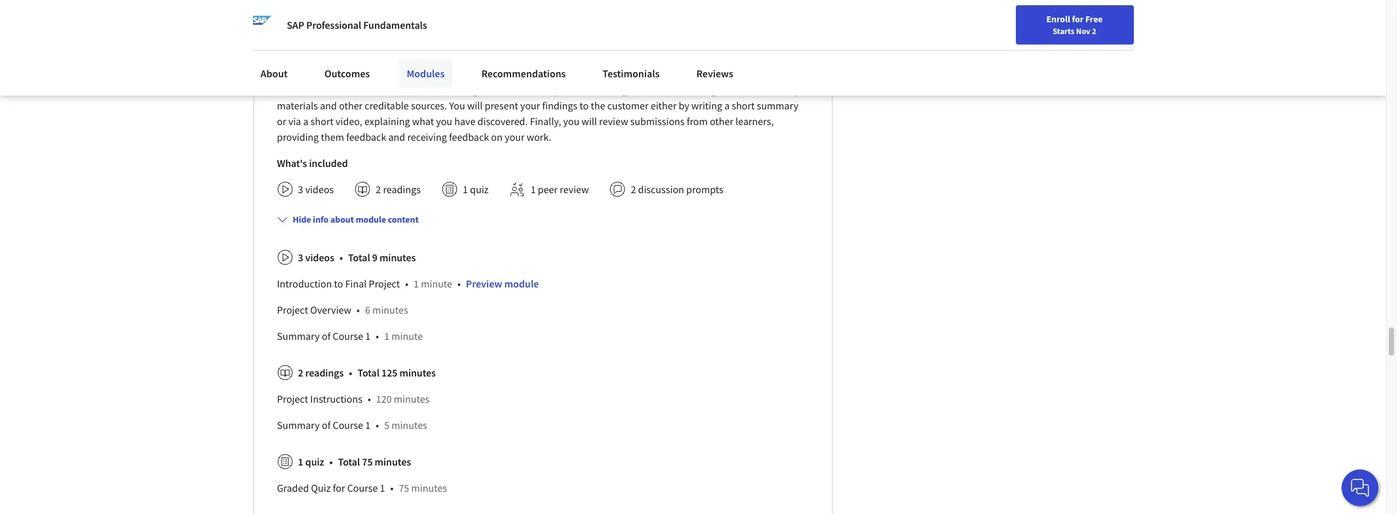 Task type: describe. For each thing, give the bounding box(es) containing it.
2 inside enroll for free starts nov 2
[[1092, 26, 1097, 36]]

you right help
[[643, 36, 659, 49]]

course for 1 minute
[[333, 330, 363, 343]]

chat with us image
[[1350, 478, 1371, 499]]

1 horizontal spatial other
[[710, 115, 734, 128]]

introduction
[[277, 277, 332, 290]]

3 inside hide info about module content region
[[298, 251, 303, 264]]

what's
[[277, 157, 307, 170]]

2 inside hide info about module content region
[[298, 366, 303, 379]]

to right hours
[[355, 14, 363, 26]]

course for 5 minutes
[[333, 419, 363, 432]]

present
[[485, 99, 518, 112]]

find your new career
[[1023, 15, 1105, 27]]

videos inside hide info about module content region
[[305, 251, 334, 264]]

depicted
[[538, 67, 577, 80]]

join
[[470, 67, 486, 80]]

hide info about module content
[[293, 214, 419, 225]]

review inside module 6 is where you will apply what you have learned in this course. this will help you assess your understanding and perhaps get a feel for where you would like to direct your own career. you will choose a customer story about a real-life sap implementation. then you'll prepare to join the project depicted in the customer story as an sap professional on the initial team. you'll research the customer's organization, industry, and technology environment using the customer story materials and other creditable sources. you will present your findings to the customer either by writing a short summary or via a short video, explaining what you have discovered. finally, you will review submissions from other learners, providing them feedback and receiving feedback on your work.
[[599, 115, 628, 128]]

you up the you'll
[[400, 52, 416, 65]]

minute for project
[[421, 277, 452, 290]]

1 vertical spatial where
[[371, 52, 398, 65]]

reviews link
[[689, 59, 741, 88]]

recommendations link
[[474, 59, 574, 88]]

an
[[685, 67, 696, 80]]

a right get
[[331, 52, 336, 65]]

as
[[673, 67, 683, 80]]

hide
[[293, 214, 311, 225]]

will right this
[[604, 36, 619, 49]]

and down explaining
[[388, 130, 405, 143]]

to left join
[[459, 67, 468, 80]]

you'll
[[396, 67, 420, 80]]

summary of course 1 • 1 minute
[[277, 330, 423, 343]]

the down technology
[[591, 99, 605, 112]]

reviews
[[697, 67, 734, 80]]

initial
[[277, 83, 302, 96]]

2 up hide info about module content
[[376, 183, 381, 196]]

0 vertical spatial 75
[[362, 455, 373, 469]]

0 vertical spatial what
[[420, 36, 442, 49]]

by
[[679, 99, 689, 112]]

a left real-
[[751, 52, 756, 65]]

• up quiz
[[329, 455, 333, 469]]

module for module 6 • 5 hours to complete
[[277, 14, 306, 26]]

you'll
[[331, 83, 355, 96]]

customer down assess
[[655, 52, 697, 65]]

professional
[[718, 67, 772, 80]]

hide info about module content region
[[277, 239, 809, 515]]

this
[[531, 36, 548, 49]]

life
[[778, 52, 792, 65]]

complete
[[365, 14, 401, 26]]

• down 120
[[376, 419, 379, 432]]

0 horizontal spatial you
[[449, 99, 465, 112]]

course.
[[550, 36, 582, 49]]

help
[[622, 36, 641, 49]]

a right choose
[[648, 52, 653, 65]]

total for total 9 minutes
[[348, 251, 370, 264]]

either
[[651, 99, 677, 112]]

project for project overview • 6 minutes
[[277, 303, 308, 316]]

sap up initial
[[277, 67, 294, 80]]

• left 120
[[368, 393, 371, 406]]

materials
[[277, 99, 318, 112]]

0 horizontal spatial where
[[328, 36, 355, 49]]

content
[[388, 214, 419, 225]]

real-
[[758, 52, 778, 65]]

hours
[[332, 14, 354, 26]]

0 vertical spatial 5
[[325, 14, 330, 26]]

preview
[[466, 277, 502, 290]]

overview
[[310, 303, 351, 316]]

6 for is
[[312, 36, 317, 49]]

peer
[[538, 183, 558, 196]]

• total 125 minutes
[[349, 366, 436, 379]]

new
[[1061, 15, 1078, 27]]

own
[[526, 52, 545, 65]]

them
[[321, 130, 344, 143]]

technology
[[583, 83, 632, 96]]

then
[[372, 67, 394, 80]]

providing
[[277, 130, 319, 143]]

career.
[[547, 52, 577, 65]]

customer's
[[413, 83, 461, 96]]

graded quiz for course 1 • 75 minutes
[[277, 482, 447, 495]]

summary of course 1 • 5 minutes
[[277, 419, 427, 432]]

apply
[[393, 36, 418, 49]]

industry,
[[523, 83, 562, 96]]

graded
[[277, 482, 309, 495]]

of for summary of course 1 • 1 minute
[[322, 330, 331, 343]]

module 6 is where you will apply what you have learned in this course. this will help you assess your understanding and perhaps get a feel for where you would like to direct your own career. you will choose a customer story about a real-life sap implementation. then you'll prepare to join the project depicted in the customer story as an sap professional on the initial team. you'll research the customer's organization, industry, and technology environment using the customer story materials and other creditable sources. you will present your findings to the customer either by writing a short summary or via a short video, explaining what you have discovered. finally, you will review submissions from other learners, providing them feedback and receiving feedback on your work.
[[277, 36, 802, 143]]

about inside module 6 is where you will apply what you have learned in this course. this will help you assess your understanding and perhaps get a feel for where you would like to direct your own career. you will choose a customer story about a real-life sap implementation. then you'll prepare to join the project depicted in the customer story as an sap professional on the initial team. you'll research the customer's organization, industry, and technology environment using the customer story materials and other creditable sources. you will present your findings to the customer either by writing a short summary or via a short video, explaining what you have discovered. finally, you will review submissions from other learners, providing them feedback and receiving feedback on your work.
[[723, 52, 749, 65]]

• left "preview"
[[458, 277, 461, 290]]

1 vertical spatial in
[[579, 67, 587, 80]]

1 feedback from the left
[[346, 130, 386, 143]]

discussion
[[638, 183, 684, 196]]

the down life
[[787, 67, 802, 80]]

quiz inside hide info about module content region
[[305, 455, 324, 469]]

total for total 125 minutes
[[358, 366, 380, 379]]

summary for summary of course 1 • 5 minutes
[[277, 419, 320, 432]]

starts
[[1053, 26, 1075, 36]]

the up organization,
[[489, 67, 503, 80]]

module inside hide info about module content region
[[504, 277, 539, 290]]

organization,
[[463, 83, 521, 96]]

• up is
[[317, 14, 320, 26]]

finally,
[[530, 115, 561, 128]]

find
[[1023, 15, 1040, 27]]

1 vertical spatial story
[[649, 67, 671, 80]]

professional
[[306, 18, 361, 31]]

feel
[[338, 52, 354, 65]]

a right via
[[303, 115, 309, 128]]

outcomes
[[324, 67, 370, 80]]

sap up using
[[698, 67, 716, 80]]

customer down professional
[[735, 83, 776, 96]]

enroll
[[1047, 13, 1070, 25]]

2 left the discussion
[[631, 183, 636, 196]]

0 vertical spatial readings
[[383, 183, 421, 196]]

1 horizontal spatial 1 quiz
[[463, 183, 489, 196]]

module inside hide info about module content dropdown button
[[356, 214, 386, 225]]

120
[[376, 393, 392, 406]]

readings inside hide info about module content region
[[305, 366, 344, 379]]

• left 9
[[340, 251, 343, 264]]

customer down choose
[[606, 67, 647, 80]]

to right like
[[465, 52, 474, 65]]

video,
[[336, 115, 362, 128]]

discovered.
[[478, 115, 528, 128]]

instructions
[[310, 393, 362, 406]]

choose
[[614, 52, 646, 65]]

• down • total 75 minutes
[[390, 482, 394, 495]]

introduction to final project • 1 minute • preview module
[[277, 277, 539, 290]]

final
[[345, 277, 367, 290]]

direct
[[477, 52, 502, 65]]

the down reviews
[[718, 83, 733, 96]]

would
[[418, 52, 446, 65]]

3 videos inside hide info about module content region
[[298, 251, 334, 264]]

0 vertical spatial project
[[369, 277, 400, 290]]

1 vertical spatial 75
[[399, 482, 409, 495]]

and up findings
[[564, 83, 581, 96]]

2 discussion prompts
[[631, 183, 724, 196]]

free
[[1086, 13, 1103, 25]]

1 vertical spatial short
[[311, 115, 334, 128]]

info
[[313, 214, 329, 225]]

• up project instructions • 120 minutes
[[349, 366, 352, 379]]

learners,
[[736, 115, 774, 128]]



Task type: vqa. For each thing, say whether or not it's contained in the screenshot.
left at
no



Task type: locate. For each thing, give the bounding box(es) containing it.
6
[[307, 14, 312, 26], [312, 36, 317, 49], [365, 303, 370, 316]]

feedback
[[346, 130, 386, 143], [449, 130, 489, 143]]

readings up instructions
[[305, 366, 344, 379]]

0 vertical spatial module
[[277, 14, 306, 26]]

0 horizontal spatial for
[[333, 482, 345, 495]]

2 vertical spatial project
[[277, 393, 308, 406]]

1 vertical spatial minute
[[392, 330, 423, 343]]

review down technology
[[599, 115, 628, 128]]

your right find
[[1041, 15, 1059, 27]]

1 horizontal spatial feedback
[[449, 130, 489, 143]]

summary
[[757, 99, 799, 112]]

• down final
[[357, 303, 360, 316]]

your inside find your new career 'link'
[[1041, 15, 1059, 27]]

what's included
[[277, 157, 348, 170]]

5
[[325, 14, 330, 26], [384, 419, 390, 432]]

assess
[[661, 36, 689, 49]]

enroll for free starts nov 2
[[1047, 13, 1103, 36]]

videos down what's included
[[305, 183, 334, 196]]

0 horizontal spatial review
[[560, 183, 589, 196]]

summary down instructions
[[277, 419, 320, 432]]

minute for 1
[[392, 330, 423, 343]]

on
[[774, 67, 785, 80], [491, 130, 503, 143]]

short up them
[[311, 115, 334, 128]]

will down this
[[597, 52, 612, 65]]

3 videos up introduction
[[298, 251, 334, 264]]

creditable
[[365, 99, 409, 112]]

1 vertical spatial course
[[333, 419, 363, 432]]

0 vertical spatial about
[[723, 52, 749, 65]]

2 horizontal spatial story
[[778, 83, 800, 96]]

2 3 from the top
[[298, 251, 303, 264]]

0 vertical spatial 3 videos
[[298, 183, 334, 196]]

short up learners,
[[732, 99, 755, 112]]

recommendations
[[481, 67, 566, 80]]

0 vertical spatial module
[[356, 214, 386, 225]]

2 readings inside hide info about module content region
[[298, 366, 344, 379]]

module right 'sap' image
[[277, 14, 306, 26]]

0 vertical spatial for
[[1072, 13, 1084, 25]]

9
[[372, 251, 378, 264]]

0 vertical spatial 1 quiz
[[463, 183, 489, 196]]

total
[[348, 251, 370, 264], [358, 366, 380, 379], [338, 455, 360, 469]]

story
[[699, 52, 721, 65], [649, 67, 671, 80], [778, 83, 800, 96]]

english
[[1135, 15, 1167, 28]]

2 horizontal spatial for
[[1072, 13, 1084, 25]]

0 horizontal spatial readings
[[305, 366, 344, 379]]

2
[[1092, 26, 1097, 36], [376, 183, 381, 196], [631, 183, 636, 196], [298, 366, 303, 379]]

2 vertical spatial for
[[333, 482, 345, 495]]

minute left "preview"
[[421, 277, 452, 290]]

is
[[319, 36, 326, 49]]

2 vertical spatial 6
[[365, 303, 370, 316]]

nov
[[1076, 26, 1091, 36]]

3 down 'what's'
[[298, 183, 303, 196]]

your down discovered.
[[505, 130, 525, 143]]

summary
[[277, 330, 320, 343], [277, 419, 320, 432]]

prepare
[[422, 67, 457, 80]]

for inside module 6 is where you will apply what you have learned in this course. this will help you assess your understanding and perhaps get a feel for where you would like to direct your own career. you will choose a customer story about a real-life sap implementation. then you'll prepare to join the project depicted in the customer story as an sap professional on the initial team. you'll research the customer's organization, industry, and technology environment using the customer story materials and other creditable sources. you will present your findings to the customer either by writing a short summary or via a short video, explaining what you have discovered. finally, you will review submissions from other learners, providing them feedback and receiving feedback on your work.
[[356, 52, 369, 65]]

outcomes link
[[317, 59, 378, 88]]

1 vertical spatial 2 readings
[[298, 366, 344, 379]]

project
[[505, 67, 536, 80]]

1 summary from the top
[[277, 330, 320, 343]]

0 vertical spatial short
[[732, 99, 755, 112]]

or
[[277, 115, 286, 128]]

included
[[309, 157, 348, 170]]

0 vertical spatial 6
[[307, 14, 312, 26]]

0 vertical spatial where
[[328, 36, 355, 49]]

will down technology
[[582, 115, 597, 128]]

75 down • total 75 minutes
[[399, 482, 409, 495]]

and up life
[[780, 36, 797, 49]]

quiz
[[470, 183, 489, 196], [305, 455, 324, 469]]

about up professional
[[723, 52, 749, 65]]

module 6 • 5 hours to complete
[[277, 14, 401, 26]]

get
[[315, 52, 329, 65]]

in left this
[[521, 36, 529, 49]]

6 down final
[[365, 303, 370, 316]]

the up technology
[[589, 67, 604, 80]]

perhaps
[[277, 52, 313, 65]]

sources.
[[411, 99, 447, 112]]

1 horizontal spatial quiz
[[470, 183, 489, 196]]

1 vertical spatial on
[[491, 130, 503, 143]]

where
[[328, 36, 355, 49], [371, 52, 398, 65]]

0 vertical spatial other
[[339, 99, 363, 112]]

story up "environment"
[[649, 67, 671, 80]]

hide info about module content button
[[272, 208, 424, 231]]

to inside hide info about module content region
[[334, 277, 343, 290]]

• down • total 9 minutes
[[405, 277, 408, 290]]

for right quiz
[[333, 482, 345, 495]]

sap up perhaps
[[287, 18, 304, 31]]

0 vertical spatial in
[[521, 36, 529, 49]]

3
[[298, 183, 303, 196], [298, 251, 303, 264]]

course down project instructions • 120 minutes
[[333, 419, 363, 432]]

5 down 120
[[384, 419, 390, 432]]

to left final
[[334, 277, 343, 290]]

fundamentals
[[363, 18, 427, 31]]

0 horizontal spatial about
[[330, 214, 354, 225]]

project down • total 9 minutes
[[369, 277, 400, 290]]

2 readings up instructions
[[298, 366, 344, 379]]

75 up the 'graded quiz for course 1 • 75 minutes'
[[362, 455, 373, 469]]

where up then
[[371, 52, 398, 65]]

1 horizontal spatial story
[[699, 52, 721, 65]]

2 vertical spatial course
[[347, 482, 378, 495]]

0 horizontal spatial 2 readings
[[298, 366, 344, 379]]

1 module from the top
[[277, 14, 306, 26]]

1 horizontal spatial short
[[732, 99, 755, 112]]

0 horizontal spatial story
[[649, 67, 671, 80]]

0 horizontal spatial other
[[339, 99, 363, 112]]

2 readings up content
[[376, 183, 421, 196]]

2 summary from the top
[[277, 419, 320, 432]]

prompts
[[686, 183, 724, 196]]

module up perhaps
[[277, 36, 310, 49]]

total left 9
[[348, 251, 370, 264]]

2 of from the top
[[322, 419, 331, 432]]

on down life
[[774, 67, 785, 80]]

customer down technology
[[607, 99, 649, 112]]

75
[[362, 455, 373, 469], [399, 482, 409, 495]]

0 horizontal spatial on
[[491, 130, 503, 143]]

1 horizontal spatial 5
[[384, 419, 390, 432]]

0 vertical spatial have
[[462, 36, 483, 49]]

you down "sources."
[[436, 115, 452, 128]]

1 horizontal spatial where
[[371, 52, 398, 65]]

2 vertical spatial story
[[778, 83, 800, 96]]

writing
[[692, 99, 722, 112]]

0 vertical spatial summary
[[277, 330, 320, 343]]

of
[[322, 330, 331, 343], [322, 419, 331, 432]]

feedback down video, at the top of page
[[346, 130, 386, 143]]

module for module 6 is where you will apply what you have learned in this course. this will help you assess your understanding and perhaps get a feel for where you would like to direct your own career. you will choose a customer story about a real-life sap implementation. then you'll prepare to join the project depicted in the customer story as an sap professional on the initial team. you'll research the customer's organization, industry, and technology environment using the customer story materials and other creditable sources. you will present your findings to the customer either by writing a short summary or via a short video, explaining what you have discovered. finally, you will review submissions from other learners, providing them feedback and receiving feedback on your work.
[[277, 36, 310, 49]]

course
[[333, 330, 363, 343], [333, 419, 363, 432], [347, 482, 378, 495]]

2 3 videos from the top
[[298, 251, 334, 264]]

feedback down discovered.
[[449, 130, 489, 143]]

1 vertical spatial readings
[[305, 366, 344, 379]]

0 horizontal spatial short
[[311, 115, 334, 128]]

you
[[357, 36, 374, 49], [444, 36, 460, 49], [643, 36, 659, 49], [400, 52, 416, 65], [436, 115, 452, 128], [563, 115, 580, 128]]

1 horizontal spatial you
[[579, 52, 595, 65]]

1 3 from the top
[[298, 183, 303, 196]]

1 horizontal spatial review
[[599, 115, 628, 128]]

review
[[599, 115, 628, 128], [560, 183, 589, 196]]

0 vertical spatial on
[[774, 67, 785, 80]]

• up the • total 125 minutes
[[376, 330, 379, 343]]

0 horizontal spatial in
[[521, 36, 529, 49]]

this
[[584, 36, 602, 49]]

summary for summary of course 1 • 1 minute
[[277, 330, 320, 343]]

have up direct
[[462, 36, 483, 49]]

you down sap professional fundamentals
[[357, 36, 374, 49]]

info about module content element
[[272, 202, 809, 515]]

to
[[355, 14, 363, 26], [465, 52, 474, 65], [459, 67, 468, 80], [580, 99, 589, 112], [334, 277, 343, 290]]

0 horizontal spatial module
[[356, 214, 386, 225]]

1 vertical spatial summary
[[277, 419, 320, 432]]

0 vertical spatial total
[[348, 251, 370, 264]]

from
[[687, 115, 708, 128]]

understanding
[[714, 36, 778, 49]]

1 horizontal spatial 75
[[399, 482, 409, 495]]

0 horizontal spatial quiz
[[305, 455, 324, 469]]

0 vertical spatial you
[[579, 52, 595, 65]]

1 vertical spatial other
[[710, 115, 734, 128]]

0 vertical spatial quiz
[[470, 183, 489, 196]]

like
[[448, 52, 463, 65]]

sap image
[[253, 16, 271, 34]]

3 videos
[[298, 183, 334, 196], [298, 251, 334, 264]]

1 horizontal spatial for
[[356, 52, 369, 65]]

1 quiz inside hide info about module content region
[[298, 455, 324, 469]]

what up would
[[420, 36, 442, 49]]

1 vertical spatial 1 quiz
[[298, 455, 324, 469]]

the down the you'll
[[397, 83, 411, 96]]

for inside enroll for free starts nov 2
[[1072, 13, 1084, 25]]

1 vertical spatial of
[[322, 419, 331, 432]]

6 for •
[[307, 14, 312, 26]]

1 horizontal spatial about
[[723, 52, 749, 65]]

2 up project instructions • 120 minutes
[[298, 366, 303, 379]]

via
[[288, 115, 301, 128]]

6 inside module 6 is where you will apply what you have learned in this course. this will help you assess your understanding and perhaps get a feel for where you would like to direct your own career. you will choose a customer story about a real-life sap implementation. then you'll prepare to join the project depicted in the customer story as an sap professional on the initial team. you'll research the customer's organization, industry, and technology environment using the customer story materials and other creditable sources. you will present your findings to the customer either by writing a short summary or via a short video, explaining what you have discovered. finally, you will review submissions from other learners, providing them feedback and receiving feedback on your work.
[[312, 36, 317, 49]]

story up summary
[[778, 83, 800, 96]]

0 horizontal spatial 1 quiz
[[298, 455, 324, 469]]

1 3 videos from the top
[[298, 183, 334, 196]]

your down industry,
[[520, 99, 540, 112]]

1 vertical spatial you
[[449, 99, 465, 112]]

total up the 'graded quiz for course 1 • 75 minutes'
[[338, 455, 360, 469]]

1 vertical spatial project
[[277, 303, 308, 316]]

2 readings
[[376, 183, 421, 196], [298, 366, 344, 379]]

the
[[489, 67, 503, 80], [589, 67, 604, 80], [787, 67, 802, 80], [397, 83, 411, 96], [718, 83, 733, 96], [591, 99, 605, 112]]

125
[[382, 366, 398, 379]]

about inside dropdown button
[[330, 214, 354, 225]]

of for summary of course 1 • 5 minutes
[[322, 419, 331, 432]]

minute up the • total 125 minutes
[[392, 330, 423, 343]]

1 vertical spatial 3
[[298, 251, 303, 264]]

of down the overview
[[322, 330, 331, 343]]

will down fundamentals
[[376, 36, 391, 49]]

modules link
[[399, 59, 453, 88]]

for up nov
[[1072, 13, 1084, 25]]

story up reviews
[[699, 52, 721, 65]]

6 left hours
[[307, 14, 312, 26]]

3 up introduction
[[298, 251, 303, 264]]

learned
[[485, 36, 519, 49]]

for right feel
[[356, 52, 369, 65]]

1 videos from the top
[[305, 183, 334, 196]]

project down introduction
[[277, 303, 308, 316]]

1 vertical spatial module
[[277, 36, 310, 49]]

environment
[[634, 83, 691, 96]]

1 vertical spatial have
[[455, 115, 476, 128]]

0 vertical spatial minute
[[421, 277, 452, 290]]

career
[[1080, 15, 1105, 27]]

1 horizontal spatial module
[[504, 277, 539, 290]]

1
[[463, 183, 468, 196], [531, 183, 536, 196], [414, 277, 419, 290], [365, 330, 371, 343], [384, 330, 390, 343], [365, 419, 371, 432], [298, 455, 303, 469], [380, 482, 385, 495]]

a
[[331, 52, 336, 65], [648, 52, 653, 65], [751, 52, 756, 65], [725, 99, 730, 112], [303, 115, 309, 128]]

work.
[[527, 130, 552, 143]]

about link
[[253, 59, 296, 88]]

0 horizontal spatial 75
[[362, 455, 373, 469]]

you up like
[[444, 36, 460, 49]]

a right the writing
[[725, 99, 730, 112]]

1 vertical spatial 5
[[384, 419, 390, 432]]

of down instructions
[[322, 419, 331, 432]]

project
[[369, 277, 400, 290], [277, 303, 308, 316], [277, 393, 308, 406]]

0 vertical spatial review
[[599, 115, 628, 128]]

explaining
[[365, 115, 410, 128]]

0 vertical spatial course
[[333, 330, 363, 343]]

have
[[462, 36, 483, 49], [455, 115, 476, 128]]

6 inside hide info about module content region
[[365, 303, 370, 316]]

1 vertical spatial total
[[358, 366, 380, 379]]

find your new career link
[[1016, 13, 1111, 30]]

will down organization,
[[467, 99, 483, 112]]

2 videos from the top
[[305, 251, 334, 264]]

2 right nov
[[1092, 26, 1097, 36]]

2 feedback from the left
[[449, 130, 489, 143]]

you down this
[[579, 52, 595, 65]]

0 horizontal spatial feedback
[[346, 130, 386, 143]]

0 vertical spatial videos
[[305, 183, 334, 196]]

1 of from the top
[[322, 330, 331, 343]]

1 horizontal spatial in
[[579, 67, 587, 80]]

and down team.
[[320, 99, 337, 112]]

findings
[[542, 99, 578, 112]]

1 vertical spatial videos
[[305, 251, 334, 264]]

project for project instructions • 120 minutes
[[277, 393, 308, 406]]

0 horizontal spatial 5
[[325, 14, 330, 26]]

5 left hours
[[325, 14, 330, 26]]

summary down the overview
[[277, 330, 320, 343]]

1 vertical spatial 6
[[312, 36, 317, 49]]

your up the project
[[504, 52, 524, 65]]

module inside module 6 is where you will apply what you have learned in this course. this will help you assess your understanding and perhaps get a feel for where you would like to direct your own career. you will choose a customer story about a real-life sap implementation. then you'll prepare to join the project depicted in the customer story as an sap professional on the initial team. you'll research the customer's organization, industry, and technology environment using the customer story materials and other creditable sources. you will present your findings to the customer either by writing a short summary or via a short video, explaining what you have discovered. finally, you will review submissions from other learners, providing them feedback and receiving feedback on your work.
[[277, 36, 310, 49]]

2 module from the top
[[277, 36, 310, 49]]

using
[[693, 83, 716, 96]]

to right findings
[[580, 99, 589, 112]]

1 vertical spatial module
[[504, 277, 539, 290]]

english button
[[1111, 0, 1191, 43]]

1 horizontal spatial on
[[774, 67, 785, 80]]

have left discovered.
[[455, 115, 476, 128]]

preview module link
[[466, 277, 539, 290]]

for
[[1072, 13, 1084, 25], [356, 52, 369, 65], [333, 482, 345, 495]]

minute
[[421, 277, 452, 290], [392, 330, 423, 343]]

1 vertical spatial what
[[412, 115, 434, 128]]

0 vertical spatial story
[[699, 52, 721, 65]]

0 vertical spatial 3
[[298, 183, 303, 196]]

course down • total 75 minutes
[[347, 482, 378, 495]]

1 horizontal spatial 2 readings
[[376, 183, 421, 196]]

implementation.
[[296, 67, 370, 80]]

submissions
[[630, 115, 685, 128]]

about right info
[[330, 214, 354, 225]]

testimonials link
[[595, 59, 668, 88]]

1 vertical spatial quiz
[[305, 455, 324, 469]]

other down the writing
[[710, 115, 734, 128]]

project instructions • 120 minutes
[[277, 393, 430, 406]]

module
[[356, 214, 386, 225], [504, 277, 539, 290]]

1 vertical spatial for
[[356, 52, 369, 65]]

what up receiving
[[412, 115, 434, 128]]

1 vertical spatial about
[[330, 214, 354, 225]]

1 vertical spatial review
[[560, 183, 589, 196]]

for inside hide info about module content region
[[333, 482, 345, 495]]

you down customer's
[[449, 99, 465, 112]]

your right assess
[[692, 36, 711, 49]]

• total 75 minutes
[[329, 455, 411, 469]]

5 inside hide info about module content region
[[384, 419, 390, 432]]

2 vertical spatial total
[[338, 455, 360, 469]]

in
[[521, 36, 529, 49], [579, 67, 587, 80]]

total for total 75 minutes
[[338, 455, 360, 469]]

None search field
[[187, 8, 502, 34]]

project left instructions
[[277, 393, 308, 406]]

you down findings
[[563, 115, 580, 128]]



